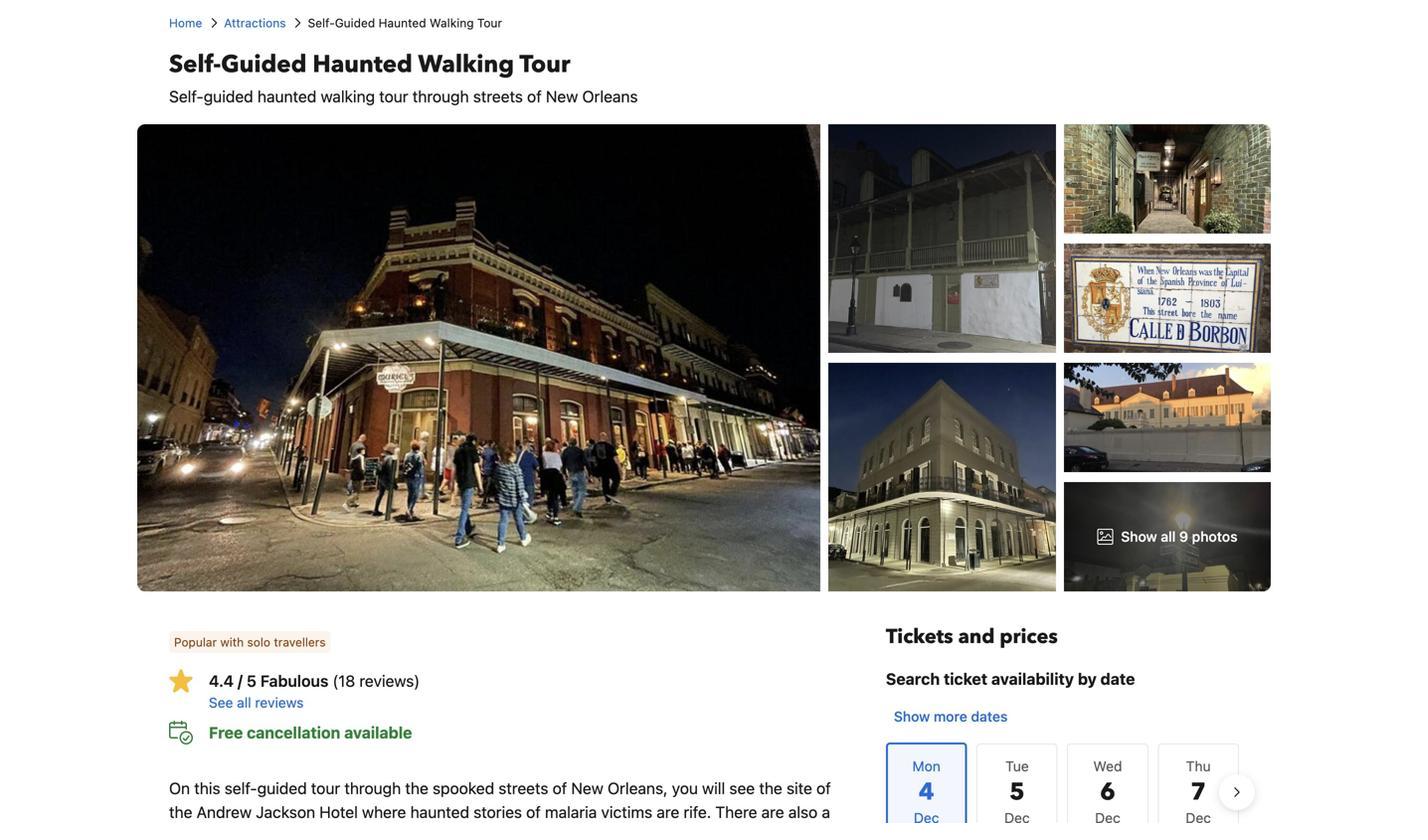 Task type: locate. For each thing, give the bounding box(es) containing it.
show down search
[[894, 709, 930, 725]]

1 vertical spatial haunted
[[313, 48, 413, 81]]

through down self-guided haunted walking tour
[[412, 87, 469, 106]]

self- for self-guided haunted walking tour
[[308, 16, 335, 30]]

search
[[886, 670, 940, 689]]

0 vertical spatial 5
[[246, 672, 256, 691]]

haunted up walking
[[313, 48, 413, 81]]

2 are from the left
[[761, 803, 784, 822]]

haunted down spooked
[[410, 803, 469, 822]]

all
[[1161, 529, 1176, 545], [237, 695, 251, 711]]

will
[[702, 779, 725, 798]]

guided for self-guided haunted walking tour
[[335, 16, 375, 30]]

thu
[[1186, 758, 1211, 775]]

1 horizontal spatial 5
[[1009, 776, 1025, 809]]

free
[[209, 723, 243, 742]]

ticket
[[944, 670, 987, 689]]

and
[[958, 623, 995, 651]]

9
[[1179, 529, 1188, 545]]

self-guided haunted walking tour
[[308, 16, 502, 30]]

more
[[934, 709, 967, 725]]

0 horizontal spatial the
[[169, 803, 192, 822]]

0 vertical spatial self-
[[308, 16, 335, 30]]

are left also
[[761, 803, 784, 822]]

1 vertical spatial walking
[[418, 48, 514, 81]]

walking
[[430, 16, 474, 30], [418, 48, 514, 81]]

1 vertical spatial guided
[[257, 779, 307, 798]]

1 horizontal spatial guided
[[335, 16, 375, 30]]

self- down home link
[[169, 87, 204, 106]]

are
[[657, 803, 679, 822], [761, 803, 784, 822]]

through
[[412, 87, 469, 106], [344, 779, 401, 798]]

through inside self-guided haunted walking tour self-guided haunted walking tour through streets of new orleans
[[412, 87, 469, 106]]

guided down attractions link
[[221, 48, 307, 81]]

malaria
[[545, 803, 597, 822]]

site
[[787, 779, 812, 798]]

through inside on this self-guided tour through the spooked streets of new orleans, you will see the site of the andrew jackson hotel where haunted stories of malaria victims are rife. there are also
[[344, 779, 401, 798]]

1 horizontal spatial guided
[[257, 779, 307, 798]]

tour
[[477, 16, 502, 30], [519, 48, 570, 81]]

walking up self-guided haunted walking tour self-guided haunted walking tour through streets of new orleans on the left of page
[[430, 16, 474, 30]]

0 horizontal spatial haunted
[[257, 87, 317, 106]]

of
[[527, 87, 542, 106], [552, 779, 567, 798], [816, 779, 831, 798], [526, 803, 541, 822]]

0 vertical spatial guided
[[204, 87, 253, 106]]

0 vertical spatial new
[[546, 87, 578, 106]]

search ticket availability by date
[[886, 670, 1135, 689]]

haunted inside self-guided haunted walking tour self-guided haunted walking tour through streets of new orleans
[[313, 48, 413, 81]]

1 horizontal spatial haunted
[[410, 803, 469, 822]]

0 vertical spatial haunted
[[257, 87, 317, 106]]

guided down attractions at left
[[204, 87, 253, 106]]

0 vertical spatial tour
[[477, 16, 502, 30]]

5 down tue
[[1009, 776, 1025, 809]]

you
[[672, 779, 698, 798]]

0 horizontal spatial through
[[344, 779, 401, 798]]

all down /
[[237, 695, 251, 711]]

of left orleans
[[527, 87, 542, 106]]

1 vertical spatial haunted
[[410, 803, 469, 822]]

1 horizontal spatial tour
[[519, 48, 570, 81]]

0 horizontal spatial 5
[[246, 672, 256, 691]]

haunted
[[378, 16, 426, 30], [313, 48, 413, 81]]

1 vertical spatial self-
[[169, 48, 221, 81]]

victims
[[601, 803, 652, 822]]

walking down self-guided haunted walking tour
[[418, 48, 514, 81]]

tour right walking
[[379, 87, 408, 106]]

on this self-guided tour through the spooked streets of new orleans, you will see the site of the andrew jackson hotel where haunted stories of malaria victims are rife. there are also 
[[169, 779, 831, 823]]

1 vertical spatial streets
[[499, 779, 548, 798]]

0 vertical spatial through
[[412, 87, 469, 106]]

guided up jackson
[[257, 779, 307, 798]]

0 vertical spatial haunted
[[378, 16, 426, 30]]

haunted for self-guided haunted walking tour self-guided haunted walking tour through streets of new orleans
[[313, 48, 413, 81]]

1 vertical spatial tour
[[311, 779, 340, 798]]

1 vertical spatial through
[[344, 779, 401, 798]]

0 vertical spatial tour
[[379, 87, 408, 106]]

show left 9
[[1121, 529, 1157, 545]]

wed 6
[[1093, 758, 1122, 809]]

show inside button
[[894, 709, 930, 725]]

streets
[[473, 87, 523, 106], [499, 779, 548, 798]]

new left orleans
[[546, 87, 578, 106]]

haunted for self-guided haunted walking tour
[[378, 16, 426, 30]]

1 vertical spatial show
[[894, 709, 930, 725]]

0 vertical spatial guided
[[335, 16, 375, 30]]

5
[[246, 672, 256, 691], [1009, 776, 1025, 809]]

/
[[238, 672, 243, 691]]

free cancellation available
[[209, 723, 412, 742]]

0 vertical spatial all
[[1161, 529, 1176, 545]]

0 horizontal spatial all
[[237, 695, 251, 711]]

0 horizontal spatial show
[[894, 709, 930, 725]]

prices
[[1000, 623, 1058, 651]]

guided up self-guided haunted walking tour self-guided haunted walking tour through streets of new orleans on the left of page
[[335, 16, 375, 30]]

haunted inside on this self-guided tour through the spooked streets of new orleans, you will see the site of the andrew jackson hotel where haunted stories of malaria victims are rife. there are also
[[410, 803, 469, 822]]

1 horizontal spatial show
[[1121, 529, 1157, 545]]

fabulous
[[260, 672, 329, 691]]

attractions link
[[224, 14, 286, 32]]

self-
[[308, 16, 335, 30], [169, 48, 221, 81], [169, 87, 204, 106]]

jackson
[[256, 803, 315, 822]]

the right see
[[759, 779, 782, 798]]

5 right /
[[246, 672, 256, 691]]

7
[[1191, 776, 1206, 809]]

streets inside on this self-guided tour through the spooked streets of new orleans, you will see the site of the andrew jackson hotel where haunted stories of malaria victims are rife. there are also
[[499, 779, 548, 798]]

dates
[[971, 709, 1008, 725]]

guided
[[335, 16, 375, 30], [221, 48, 307, 81]]

are down the you
[[657, 803, 679, 822]]

0 vertical spatial walking
[[430, 16, 474, 30]]

1 horizontal spatial through
[[412, 87, 469, 106]]

1 vertical spatial new
[[571, 779, 603, 798]]

with
[[220, 635, 244, 649]]

tour up hotel
[[311, 779, 340, 798]]

tue
[[1005, 758, 1029, 775]]

1 vertical spatial 5
[[1009, 776, 1025, 809]]

orleans
[[582, 87, 638, 106]]

andrew
[[197, 803, 252, 822]]

the up where
[[405, 779, 428, 798]]

walking inside self-guided haunted walking tour self-guided haunted walking tour through streets of new orleans
[[418, 48, 514, 81]]

on
[[169, 779, 190, 798]]

region
[[870, 735, 1255, 823]]

0 horizontal spatial tour
[[311, 779, 340, 798]]

1 vertical spatial guided
[[221, 48, 307, 81]]

by
[[1078, 670, 1097, 689]]

all left 9
[[1161, 529, 1176, 545]]

5 inside 4.4 / 5 fabulous (18 reviews) see all reviews
[[246, 672, 256, 691]]

show for show all 9 photos
[[1121, 529, 1157, 545]]

the down the "on"
[[169, 803, 192, 822]]

of right site in the right bottom of the page
[[816, 779, 831, 798]]

haunted left walking
[[257, 87, 317, 106]]

haunted up self-guided haunted walking tour self-guided haunted walking tour through streets of new orleans on the left of page
[[378, 16, 426, 30]]

0 vertical spatial show
[[1121, 529, 1157, 545]]

through up where
[[344, 779, 401, 798]]

tue 5
[[1005, 758, 1029, 809]]

show for show more dates
[[894, 709, 930, 725]]

guided for self-guided haunted walking tour self-guided haunted walking tour through streets of new orleans
[[221, 48, 307, 81]]

guided inside on this self-guided tour through the spooked streets of new orleans, you will see the site of the andrew jackson hotel where haunted stories of malaria victims are rife. there are also
[[257, 779, 307, 798]]

0 horizontal spatial tour
[[477, 16, 502, 30]]

of up malaria
[[552, 779, 567, 798]]

streets inside self-guided haunted walking tour self-guided haunted walking tour through streets of new orleans
[[473, 87, 523, 106]]

see
[[209, 695, 233, 711]]

home link
[[169, 14, 202, 32]]

there
[[715, 803, 757, 822]]

tour inside self-guided haunted walking tour self-guided haunted walking tour through streets of new orleans
[[519, 48, 570, 81]]

new up malaria
[[571, 779, 603, 798]]

tour for self-guided haunted walking tour
[[477, 16, 502, 30]]

0 horizontal spatial guided
[[221, 48, 307, 81]]

the
[[405, 779, 428, 798], [759, 779, 782, 798], [169, 803, 192, 822]]

show more dates
[[894, 709, 1008, 725]]

new
[[546, 87, 578, 106], [571, 779, 603, 798]]

popular with solo travellers
[[174, 635, 326, 649]]

show
[[1121, 529, 1157, 545], [894, 709, 930, 725]]

tour
[[379, 87, 408, 106], [311, 779, 340, 798]]

guided inside self-guided haunted walking tour self-guided haunted walking tour through streets of new orleans
[[221, 48, 307, 81]]

1 horizontal spatial are
[[761, 803, 784, 822]]

spooked
[[433, 779, 494, 798]]

self- right attractions at left
[[308, 16, 335, 30]]

6
[[1100, 776, 1115, 809]]

all inside 4.4 / 5 fabulous (18 reviews) see all reviews
[[237, 695, 251, 711]]

haunted
[[257, 87, 317, 106], [410, 803, 469, 822]]

guided
[[204, 87, 253, 106], [257, 779, 307, 798]]

1 horizontal spatial tour
[[379, 87, 408, 106]]

tour inside on this self-guided tour through the spooked streets of new orleans, you will see the site of the andrew jackson hotel where haunted stories of malaria victims are rife. there are also
[[311, 779, 340, 798]]

1 vertical spatial all
[[237, 695, 251, 711]]

self- down home
[[169, 48, 221, 81]]

see all reviews button
[[209, 693, 854, 713]]

where
[[362, 803, 406, 822]]

tour inside self-guided haunted walking tour self-guided haunted walking tour through streets of new orleans
[[379, 87, 408, 106]]

1 vertical spatial tour
[[519, 48, 570, 81]]

solo
[[247, 635, 270, 649]]

0 horizontal spatial guided
[[204, 87, 253, 106]]

0 horizontal spatial are
[[657, 803, 679, 822]]

0 vertical spatial streets
[[473, 87, 523, 106]]



Task type: describe. For each thing, give the bounding box(es) containing it.
walking
[[321, 87, 375, 106]]

region containing 5
[[870, 735, 1255, 823]]

date
[[1100, 670, 1135, 689]]

see
[[729, 779, 755, 798]]

1 horizontal spatial all
[[1161, 529, 1176, 545]]

reviews
[[255, 695, 304, 711]]

show more dates button
[[886, 699, 1016, 735]]

also
[[788, 803, 818, 822]]

of right stories
[[526, 803, 541, 822]]

stories
[[474, 803, 522, 822]]

popular
[[174, 635, 217, 649]]

reviews)
[[359, 672, 420, 691]]

1 are from the left
[[657, 803, 679, 822]]

availability
[[991, 670, 1074, 689]]

this
[[194, 779, 220, 798]]

new inside on this self-guided tour through the spooked streets of new orleans, you will see the site of the andrew jackson hotel where haunted stories of malaria victims are rife. there are also
[[571, 779, 603, 798]]

new inside self-guided haunted walking tour self-guided haunted walking tour through streets of new orleans
[[546, 87, 578, 106]]

tickets and prices
[[886, 623, 1058, 651]]

(18
[[333, 672, 355, 691]]

walking for self-guided haunted walking tour self-guided haunted walking tour through streets of new orleans
[[418, 48, 514, 81]]

photos
[[1192, 529, 1238, 545]]

travellers
[[274, 635, 326, 649]]

rife.
[[684, 803, 711, 822]]

self-
[[224, 779, 257, 798]]

thu 7
[[1186, 758, 1211, 809]]

1 horizontal spatial the
[[405, 779, 428, 798]]

cancellation
[[247, 723, 340, 742]]

5 inside tue 5
[[1009, 776, 1025, 809]]

wed
[[1093, 758, 1122, 775]]

walking for self-guided haunted walking tour
[[430, 16, 474, 30]]

tickets
[[886, 623, 953, 651]]

self- for self-guided haunted walking tour self-guided haunted walking tour through streets of new orleans
[[169, 48, 221, 81]]

tour for self-guided haunted walking tour self-guided haunted walking tour through streets of new orleans
[[519, 48, 570, 81]]

2 horizontal spatial the
[[759, 779, 782, 798]]

4.4
[[209, 672, 234, 691]]

orleans,
[[608, 779, 668, 798]]

guided inside self-guided haunted walking tour self-guided haunted walking tour through streets of new orleans
[[204, 87, 253, 106]]

self-guided haunted walking tour self-guided haunted walking tour through streets of new orleans
[[169, 48, 638, 106]]

2 vertical spatial self-
[[169, 87, 204, 106]]

home
[[169, 16, 202, 30]]

haunted inside self-guided haunted walking tour self-guided haunted walking tour through streets of new orleans
[[257, 87, 317, 106]]

4.4 / 5 fabulous (18 reviews) see all reviews
[[209, 672, 420, 711]]

available
[[344, 723, 412, 742]]

attractions
[[224, 16, 286, 30]]

of inside self-guided haunted walking tour self-guided haunted walking tour through streets of new orleans
[[527, 87, 542, 106]]

show all 9 photos
[[1121, 529, 1238, 545]]

hotel
[[319, 803, 358, 822]]



Task type: vqa. For each thing, say whether or not it's contained in the screenshot.
Walking corresponding to Self-Guided Haunted Walking Tour
yes



